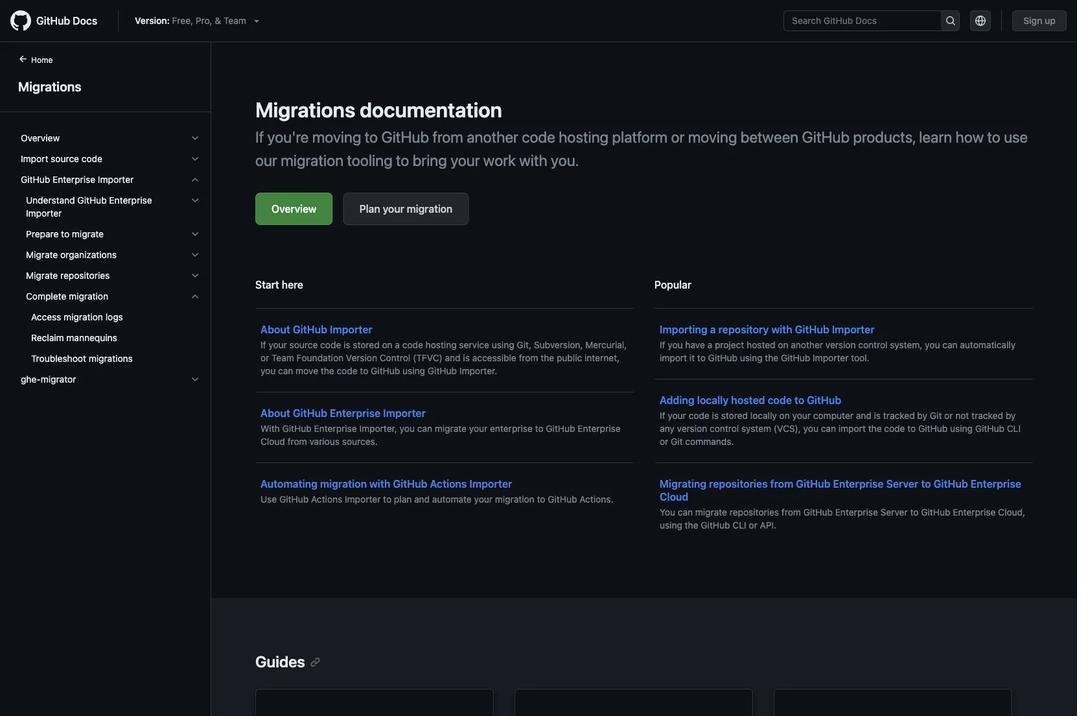 Task type: locate. For each thing, give the bounding box(es) containing it.
your down start here
[[269, 340, 287, 350]]

0 vertical spatial actions
[[430, 478, 467, 490]]

0 horizontal spatial migrations
[[18, 78, 81, 94]]

products,
[[854, 128, 916, 146]]

on
[[382, 340, 393, 350], [779, 340, 789, 350], [780, 410, 791, 421]]

migration inside migrations documentation if you're moving to github from another code hosting platform or moving between github products, learn how to use our migration tooling to bring your work with you.
[[281, 151, 344, 169]]

(vcs),
[[774, 423, 802, 434]]

if up our
[[256, 128, 264, 146]]

popular
[[655, 279, 692, 291]]

about down start here
[[261, 323, 290, 336]]

0 horizontal spatial locally
[[698, 394, 729, 406]]

can down computer
[[822, 423, 837, 434]]

a
[[711, 323, 716, 336], [395, 340, 400, 350], [708, 340, 713, 350]]

0 horizontal spatial by
[[918, 410, 928, 421]]

1 horizontal spatial moving
[[689, 128, 738, 146]]

hosted up system
[[732, 394, 766, 406]]

team right &
[[224, 15, 246, 26]]

0 vertical spatial git
[[931, 410, 943, 421]]

complete migration element containing complete migration
[[10, 286, 211, 369]]

sc 9kayk9 0 image inside understand github enterprise importer dropdown button
[[190, 195, 200, 206]]

0 vertical spatial overview
[[21, 133, 60, 143]]

by right not
[[1006, 410, 1017, 421]]

migrations
[[18, 78, 81, 94], [256, 97, 356, 122]]

you inside adding locally hosted code to github if your code is stored locally on your computer and is tracked by git or not tracked by any version control system (vcs), you can import the code to github using github cli or git commands.
[[804, 423, 819, 434]]

system,
[[891, 340, 923, 350]]

automating
[[261, 478, 318, 490]]

0 horizontal spatial moving
[[312, 128, 362, 146]]

overview down our
[[272, 203, 317, 215]]

can right you
[[678, 507, 693, 518]]

and right computer
[[857, 410, 872, 421]]

migration up access migration logs
[[69, 291, 108, 302]]

1 vertical spatial with
[[772, 323, 793, 336]]

tracked right not
[[972, 410, 1004, 421]]

1 vertical spatial cli
[[733, 520, 747, 531]]

if inside about github importer if your source code is stored on a code hosting service using git, subversion, mercurial, or team foundation version control (tfvc) and is accessible from the public internet, you can move the code to github using github importer.
[[261, 340, 266, 350]]

0 vertical spatial source
[[51, 153, 79, 164]]

can left automatically
[[943, 340, 958, 350]]

tracked
[[884, 410, 916, 421], [972, 410, 1004, 421]]

tracked left not
[[884, 410, 916, 421]]

and right plan
[[415, 494, 430, 505]]

version
[[826, 340, 857, 350], [678, 423, 708, 434]]

1 horizontal spatial team
[[272, 353, 294, 363]]

migrations for migrations
[[18, 78, 81, 94]]

is right computer
[[875, 410, 882, 421]]

0 horizontal spatial source
[[51, 153, 79, 164]]

to
[[365, 128, 378, 146], [988, 128, 1001, 146], [396, 151, 410, 169], [61, 229, 69, 239], [698, 353, 706, 363], [360, 365, 369, 376], [795, 394, 805, 406], [536, 423, 544, 434], [908, 423, 917, 434], [922, 478, 932, 490], [383, 494, 392, 505], [537, 494, 546, 505], [911, 507, 919, 518]]

moving up tooling
[[312, 128, 362, 146]]

you down the importing
[[668, 340, 683, 350]]

understand github enterprise importer
[[26, 195, 152, 219]]

hosting
[[559, 128, 609, 146], [426, 340, 457, 350]]

with
[[261, 423, 280, 434]]

1 horizontal spatial actions
[[430, 478, 467, 490]]

0 vertical spatial hosted
[[747, 340, 776, 350]]

commands.
[[686, 436, 735, 447]]

2 horizontal spatial with
[[772, 323, 793, 336]]

about inside about github enterprise importer with github enterprise importer, you can migrate your enterprise to github enterprise cloud from various sources.
[[261, 407, 290, 419]]

1 horizontal spatial another
[[791, 340, 824, 350]]

1 horizontal spatial control
[[859, 340, 888, 350]]

work
[[484, 151, 516, 169]]

on inside the importing a repository with github importer if you have a project hosted on another version control system, you can automatically import it to github using the github importer tool.
[[779, 340, 789, 350]]

importer inside about github importer if your source code is stored on a code hosting service using git, subversion, mercurial, or team foundation version control (tfvc) and is accessible from the public internet, you can move the code to github using github importer.
[[330, 323, 373, 336]]

1 vertical spatial cloud
[[660, 491, 689, 503]]

can inside about github enterprise importer with github enterprise importer, you can migrate your enterprise to github enterprise cloud from various sources.
[[418, 423, 433, 434]]

0 vertical spatial with
[[520, 151, 548, 169]]

1 complete migration element from the top
[[10, 286, 211, 369]]

automatically
[[961, 340, 1017, 350]]

sc 9kayk9 0 image inside 'complete migration' dropdown button
[[190, 291, 200, 302]]

1 about from the top
[[261, 323, 290, 336]]

from inside about github importer if your source code is stored on a code hosting service using git, subversion, mercurial, or team foundation version control (tfvc) and is accessible from the public internet, you can move the code to github using github importer.
[[519, 353, 539, 363]]

sc 9kayk9 0 image for overview
[[190, 133, 200, 143]]

sc 9kayk9 0 image inside import source code dropdown button
[[190, 154, 200, 164]]

the
[[541, 353, 555, 363], [766, 353, 779, 363], [321, 365, 335, 376], [869, 423, 882, 434], [685, 520, 699, 531]]

1 vertical spatial team
[[272, 353, 294, 363]]

migrate down migrating
[[696, 507, 728, 518]]

or right platform
[[672, 128, 685, 146]]

repositories inside dropdown button
[[60, 270, 110, 281]]

1 horizontal spatial cli
[[1008, 423, 1022, 434]]

start here
[[256, 279, 304, 291]]

1 vertical spatial migrate
[[435, 423, 467, 434]]

reclaim mannequins
[[31, 332, 117, 343]]

or left foundation
[[261, 353, 269, 363]]

0 vertical spatial about
[[261, 323, 290, 336]]

1 horizontal spatial with
[[520, 151, 548, 169]]

0 vertical spatial stored
[[353, 340, 380, 350]]

using down not
[[951, 423, 974, 434]]

sc 9kayk9 0 image inside ghe-migrator dropdown button
[[190, 374, 200, 385]]

0 horizontal spatial overview
[[21, 133, 60, 143]]

on right project
[[779, 340, 789, 350]]

1 vertical spatial hosting
[[426, 340, 457, 350]]

migration
[[281, 151, 344, 169], [407, 203, 453, 215], [69, 291, 108, 302], [64, 312, 103, 322], [320, 478, 367, 490], [495, 494, 535, 505]]

overview up import
[[21, 133, 60, 143]]

to inside about github importer if your source code is stored on a code hosting service using git, subversion, mercurial, or team foundation version control (tfvc) and is accessible from the public internet, you can move the code to github using github importer.
[[360, 365, 369, 376]]

migrations documentation if you're moving to github from another code hosting platform or moving between github products, learn how to use our migration tooling to bring your work with you.
[[256, 97, 1029, 169]]

0 vertical spatial cli
[[1008, 423, 1022, 434]]

import
[[660, 353, 688, 363], [839, 423, 867, 434]]

or inside about github importer if your source code is stored on a code hosting service using git, subversion, mercurial, or team foundation version control (tfvc) and is accessible from the public internet, you can move the code to github using github importer.
[[261, 353, 269, 363]]

1 vertical spatial repositories
[[710, 478, 768, 490]]

source inside dropdown button
[[51, 153, 79, 164]]

2 by from the left
[[1006, 410, 1017, 421]]

with down the sources.
[[370, 478, 391, 490]]

0 horizontal spatial version
[[678, 423, 708, 434]]

1 sc 9kayk9 0 image from the top
[[190, 133, 200, 143]]

your left "work"
[[451, 151, 480, 169]]

2 github enterprise importer element from the top
[[10, 190, 211, 369]]

sc 9kayk9 0 image for ghe-migrator
[[190, 374, 200, 385]]

8 sc 9kayk9 0 image from the top
[[190, 374, 200, 385]]

git left not
[[931, 410, 943, 421]]

importer left tool.
[[813, 353, 849, 363]]

reclaim
[[31, 332, 64, 343]]

0 vertical spatial another
[[467, 128, 519, 146]]

select language: current language is english image
[[976, 16, 987, 26]]

0 vertical spatial and
[[445, 353, 461, 363]]

2 about from the top
[[261, 407, 290, 419]]

1 horizontal spatial hosting
[[559, 128, 609, 146]]

sign up
[[1024, 15, 1057, 26]]

importer up 'version' on the left of the page
[[330, 323, 373, 336]]

another
[[467, 128, 519, 146], [791, 340, 824, 350]]

a up control
[[395, 340, 400, 350]]

sc 9kayk9 0 image for understand github enterprise importer
[[190, 195, 200, 206]]

importer down understand
[[26, 208, 62, 219]]

1 horizontal spatial cloud
[[660, 491, 689, 503]]

about github importer if your source code is stored on a code hosting service using git, subversion, mercurial, or team foundation version control (tfvc) and is accessible from the public internet, you can move the code to github using github importer.
[[261, 323, 627, 376]]

migrations down home link
[[18, 78, 81, 94]]

complete migration element
[[10, 286, 211, 369], [10, 307, 211, 369]]

your left the enterprise
[[469, 423, 488, 434]]

version: free, pro, & team
[[135, 15, 246, 26]]

0 horizontal spatial stored
[[353, 340, 380, 350]]

2 complete migration element from the top
[[10, 307, 211, 369]]

with right repository
[[772, 323, 793, 336]]

1 horizontal spatial tracked
[[972, 410, 1004, 421]]

0 horizontal spatial another
[[467, 128, 519, 146]]

1 vertical spatial server
[[881, 507, 909, 518]]

migrate down prepare
[[26, 249, 58, 260]]

is up 'version' on the left of the page
[[344, 340, 351, 350]]

2 horizontal spatial and
[[857, 410, 872, 421]]

1 vertical spatial version
[[678, 423, 708, 434]]

various
[[310, 436, 340, 447]]

importer up tool.
[[833, 323, 875, 336]]

importer left plan
[[345, 494, 381, 505]]

0 horizontal spatial team
[[224, 15, 246, 26]]

by
[[918, 410, 928, 421], [1006, 410, 1017, 421]]

actions.
[[580, 494, 614, 505]]

1 vertical spatial import
[[839, 423, 867, 434]]

a right have
[[708, 340, 713, 350]]

if down the importing
[[660, 340, 666, 350]]

our
[[256, 151, 277, 169]]

by left not
[[918, 410, 928, 421]]

0 horizontal spatial cloud
[[261, 436, 285, 447]]

0 horizontal spatial tracked
[[884, 410, 916, 421]]

troubleshoot migrations link
[[16, 348, 206, 369]]

0 vertical spatial migrations
[[18, 78, 81, 94]]

can left move
[[278, 365, 293, 376]]

you right system,
[[926, 340, 941, 350]]

stored inside adding locally hosted code to github if your code is stored locally on your computer and is tracked by git or not tracked by any version control system (vcs), you can import the code to github using github cli or git commands.
[[722, 410, 749, 421]]

source up github enterprise importer
[[51, 153, 79, 164]]

actions up automate
[[430, 478, 467, 490]]

start
[[256, 279, 279, 291]]

the inside the importing a repository with github importer if you have a project hosted on another version control system, you can automatically import it to github using the github importer tool.
[[766, 353, 779, 363]]

sc 9kayk9 0 image for import source code
[[190, 154, 200, 164]]

1 vertical spatial source
[[290, 340, 318, 350]]

team left foundation
[[272, 353, 294, 363]]

&
[[215, 15, 221, 26]]

importer up importer,
[[383, 407, 426, 419]]

hosted down repository
[[747, 340, 776, 350]]

7 sc 9kayk9 0 image from the top
[[190, 291, 200, 302]]

from inside migrations documentation if you're moving to github from another code hosting platform or moving between github products, learn how to use our migration tooling to bring your work with you.
[[433, 128, 464, 146]]

on up '(vcs),'
[[780, 410, 791, 421]]

0 vertical spatial migrate
[[26, 249, 58, 260]]

you left move
[[261, 365, 276, 376]]

version inside the importing a repository with github importer if you have a project hosted on another version control system, you can automatically import it to github using the github importer tool.
[[826, 340, 857, 350]]

your down the adding
[[668, 410, 687, 421]]

0 horizontal spatial and
[[415, 494, 430, 505]]

migrate left the enterprise
[[435, 423, 467, 434]]

migration down you're
[[281, 151, 344, 169]]

migrations up you're
[[256, 97, 356, 122]]

sc 9kayk9 0 image inside github enterprise importer dropdown button
[[190, 174, 200, 185]]

0 horizontal spatial with
[[370, 478, 391, 490]]

1 horizontal spatial git
[[931, 410, 943, 421]]

2 migrate from the top
[[26, 270, 58, 281]]

your right automate
[[474, 494, 493, 505]]

control up tool.
[[859, 340, 888, 350]]

version up commands.
[[678, 423, 708, 434]]

sc 9kayk9 0 image for prepare to migrate
[[190, 229, 200, 239]]

can right importer,
[[418, 423, 433, 434]]

github enterprise importer element containing understand github enterprise importer
[[10, 190, 211, 369]]

with
[[520, 151, 548, 169], [772, 323, 793, 336], [370, 478, 391, 490]]

or left not
[[945, 410, 954, 421]]

sc 9kayk9 0 image for complete migration
[[190, 291, 200, 302]]

repositories
[[60, 270, 110, 281], [710, 478, 768, 490], [730, 507, 780, 518]]

0 vertical spatial team
[[224, 15, 246, 26]]

0 horizontal spatial migrate
[[72, 229, 104, 239]]

tool.
[[852, 353, 870, 363]]

1 vertical spatial stored
[[722, 410, 749, 421]]

1 horizontal spatial by
[[1006, 410, 1017, 421]]

or left api.
[[749, 520, 758, 531]]

actions
[[430, 478, 467, 490], [311, 494, 343, 505]]

and inside about github importer if your source code is stored on a code hosting service using git, subversion, mercurial, or team foundation version control (tfvc) and is accessible from the public internet, you can move the code to github using github importer.
[[445, 353, 461, 363]]

accessible
[[473, 353, 517, 363]]

on up control
[[382, 340, 393, 350]]

0 vertical spatial repositories
[[60, 270, 110, 281]]

1 vertical spatial control
[[710, 423, 740, 434]]

2 vertical spatial and
[[415, 494, 430, 505]]

to inside dropdown button
[[61, 229, 69, 239]]

sc 9kayk9 0 image
[[190, 133, 200, 143], [190, 154, 200, 164], [190, 174, 200, 185], [190, 195, 200, 206], [190, 229, 200, 239], [190, 250, 200, 260], [190, 291, 200, 302], [190, 374, 200, 385]]

sc 9kayk9 0 image inside the migrate organizations dropdown button
[[190, 250, 200, 260]]

cloud,
[[999, 507, 1026, 518]]

1 horizontal spatial migrations
[[256, 97, 356, 122]]

on inside about github importer if your source code is stored on a code hosting service using git, subversion, mercurial, or team foundation version control (tfvc) and is accessible from the public internet, you can move the code to github using github importer.
[[382, 340, 393, 350]]

3 sc 9kayk9 0 image from the top
[[190, 174, 200, 185]]

using inside migrating repositories from github enterprise server to github enterprise cloud you can migrate repositories from github enterprise server to github enterprise cloud, using the github cli or api.
[[660, 520, 683, 531]]

you
[[668, 340, 683, 350], [926, 340, 941, 350], [261, 365, 276, 376], [400, 423, 415, 434], [804, 423, 819, 434]]

migration down the bring
[[407, 203, 453, 215]]

stored
[[353, 340, 380, 350], [722, 410, 749, 421]]

1 vertical spatial and
[[857, 410, 872, 421]]

with left you.
[[520, 151, 548, 169]]

2 vertical spatial with
[[370, 478, 391, 490]]

0 horizontal spatial cli
[[733, 520, 747, 531]]

using down project
[[741, 353, 763, 363]]

None search field
[[784, 10, 961, 31]]

4 sc 9kayk9 0 image from the top
[[190, 195, 200, 206]]

migrator
[[41, 374, 76, 385]]

about up with
[[261, 407, 290, 419]]

if up the any
[[660, 410, 666, 421]]

1 horizontal spatial version
[[826, 340, 857, 350]]

control up commands.
[[710, 423, 740, 434]]

2 vertical spatial migrate
[[696, 507, 728, 518]]

you right '(vcs),'
[[804, 423, 819, 434]]

understand github enterprise importer button
[[16, 190, 206, 224]]

code
[[522, 128, 556, 146], [82, 153, 102, 164], [321, 340, 341, 350], [403, 340, 423, 350], [337, 365, 358, 376], [768, 394, 793, 406], [689, 410, 710, 421], [885, 423, 906, 434]]

1 horizontal spatial stored
[[722, 410, 749, 421]]

github enterprise importer element
[[10, 169, 211, 369], [10, 190, 211, 369]]

foundation
[[297, 353, 344, 363]]

1 vertical spatial hosted
[[732, 394, 766, 406]]

0 vertical spatial hosting
[[559, 128, 609, 146]]

1 github enterprise importer element from the top
[[10, 169, 211, 369]]

0 vertical spatial control
[[859, 340, 888, 350]]

source inside about github importer if your source code is stored on a code hosting service using git, subversion, mercurial, or team foundation version control (tfvc) and is accessible from the public internet, you can move the code to github using github importer.
[[290, 340, 318, 350]]

source up foundation
[[290, 340, 318, 350]]

about inside about github importer if your source code is stored on a code hosting service using git, subversion, mercurial, or team foundation version control (tfvc) and is accessible from the public internet, you can move the code to github using github importer.
[[261, 323, 290, 336]]

sign up link
[[1013, 10, 1068, 31]]

moving left between
[[689, 128, 738, 146]]

enterprise inside understand github enterprise importer
[[109, 195, 152, 206]]

you inside about github importer if your source code is stored on a code hosting service using git, subversion, mercurial, or team foundation version control (tfvc) and is accessible from the public internet, you can move the code to github using github importer.
[[261, 365, 276, 376]]

docs
[[73, 15, 97, 27]]

import down computer
[[839, 423, 867, 434]]

1 vertical spatial another
[[791, 340, 824, 350]]

with inside the importing a repository with github importer if you have a project hosted on another version control system, you can automatically import it to github using the github importer tool.
[[772, 323, 793, 336]]

1 migrate from the top
[[26, 249, 58, 260]]

locally right the adding
[[698, 394, 729, 406]]

can inside adding locally hosted code to github if your code is stored locally on your computer and is tracked by git or not tracked by any version control system (vcs), you can import the code to github using github cli or git commands.
[[822, 423, 837, 434]]

0 vertical spatial version
[[826, 340, 857, 350]]

0 horizontal spatial control
[[710, 423, 740, 434]]

if down start
[[261, 340, 266, 350]]

ghe-migrator
[[21, 374, 76, 385]]

1 vertical spatial about
[[261, 407, 290, 419]]

automate
[[433, 494, 472, 505]]

use
[[1005, 128, 1029, 146]]

0 horizontal spatial hosting
[[426, 340, 457, 350]]

about
[[261, 323, 290, 336], [261, 407, 290, 419]]

and
[[445, 353, 461, 363], [857, 410, 872, 421], [415, 494, 430, 505]]

cli inside adding locally hosted code to github if your code is stored locally on your computer and is tracked by git or not tracked by any version control system (vcs), you can import the code to github using github cli or git commands.
[[1008, 423, 1022, 434]]

guides link
[[256, 653, 321, 671]]

migrations inside migrations documentation if you're moving to github from another code hosting platform or moving between github products, learn how to use our migration tooling to bring your work with you.
[[256, 97, 356, 122]]

0 vertical spatial migrate
[[72, 229, 104, 239]]

using
[[492, 340, 515, 350], [741, 353, 763, 363], [403, 365, 426, 376], [951, 423, 974, 434], [660, 520, 683, 531]]

the inside migrating repositories from github enterprise server to github enterprise cloud you can migrate repositories from github enterprise server to github enterprise cloud, using the github cli or api.
[[685, 520, 699, 531]]

can inside migrating repositories from github enterprise server to github enterprise cloud you can migrate repositories from github enterprise server to github enterprise cloud, using the github cli or api.
[[678, 507, 693, 518]]

migration up mannequins
[[64, 312, 103, 322]]

cloud down with
[[261, 436, 285, 447]]

1 horizontal spatial migrate
[[435, 423, 467, 434]]

migrate repositories button
[[16, 265, 206, 286]]

github enterprise importer button
[[16, 169, 206, 190]]

code inside migrations documentation if you're moving to github from another code hosting platform or moving between github products, learn how to use our migration tooling to bring your work with you.
[[522, 128, 556, 146]]

control
[[859, 340, 888, 350], [710, 423, 740, 434]]

sc 9kayk9 0 image inside prepare to migrate dropdown button
[[190, 229, 200, 239]]

1 vertical spatial migrate
[[26, 270, 58, 281]]

0 vertical spatial locally
[[698, 394, 729, 406]]

learn
[[920, 128, 953, 146]]

your
[[451, 151, 480, 169], [383, 203, 405, 215], [269, 340, 287, 350], [668, 410, 687, 421], [793, 410, 811, 421], [469, 423, 488, 434], [474, 494, 493, 505]]

2 horizontal spatial migrate
[[696, 507, 728, 518]]

stored up 'version' on the left of the page
[[353, 340, 380, 350]]

troubleshoot migrations
[[31, 353, 133, 364]]

using down you
[[660, 520, 683, 531]]

with inside migrations documentation if you're moving to github from another code hosting platform or moving between github products, learn how to use our migration tooling to bring your work with you.
[[520, 151, 548, 169]]

1 horizontal spatial import
[[839, 423, 867, 434]]

sc 9kayk9 0 image for migrate organizations
[[190, 250, 200, 260]]

is
[[344, 340, 351, 350], [463, 353, 470, 363], [712, 410, 719, 421], [875, 410, 882, 421]]

0 horizontal spatial git
[[671, 436, 683, 447]]

version up tool.
[[826, 340, 857, 350]]

1 horizontal spatial source
[[290, 340, 318, 350]]

git down the any
[[671, 436, 683, 447]]

sc 9kayk9 0 image inside the overview dropdown button
[[190, 133, 200, 143]]

locally up system
[[751, 410, 778, 421]]

on inside adding locally hosted code to github if your code is stored locally on your computer and is tracked by git or not tracked by any version control system (vcs), you can import the code to github using github cli or git commands.
[[780, 410, 791, 421]]

6 sc 9kayk9 0 image from the top
[[190, 250, 200, 260]]

1 vertical spatial actions
[[311, 494, 343, 505]]

0 horizontal spatial actions
[[311, 494, 343, 505]]

can inside about github importer if your source code is stored on a code hosting service using git, subversion, mercurial, or team foundation version control (tfvc) and is accessible from the public internet, you can move the code to github using github importer.
[[278, 365, 293, 376]]

1 vertical spatial migrations
[[256, 97, 356, 122]]

migrate
[[72, 229, 104, 239], [435, 423, 467, 434], [696, 507, 728, 518]]

importer up automate
[[470, 478, 513, 490]]

0 vertical spatial cloud
[[261, 436, 285, 447]]

is down service
[[463, 353, 470, 363]]

1 vertical spatial overview
[[272, 203, 317, 215]]

if inside migrations documentation if you're moving to github from another code hosting platform or moving between github products, learn how to use our migration tooling to bring your work with you.
[[256, 128, 264, 146]]

on for importing a repository with github importer
[[779, 340, 789, 350]]

and down service
[[445, 353, 461, 363]]

import left it
[[660, 353, 688, 363]]

hosting up you.
[[559, 128, 609, 146]]

import inside the importing a repository with github importer if you have a project hosted on another version control system, you can automatically import it to github using the github importer tool.
[[660, 353, 688, 363]]

1 horizontal spatial overview
[[272, 203, 317, 215]]

1 horizontal spatial locally
[[751, 410, 778, 421]]

overview button
[[16, 128, 206, 149]]

cloud down migrating
[[660, 491, 689, 503]]

migrate up complete
[[26, 270, 58, 281]]

between
[[741, 128, 799, 146]]

version inside adding locally hosted code to github if your code is stored locally on your computer and is tracked by git or not tracked by any version control system (vcs), you can import the code to github using github cli or git commands.
[[678, 423, 708, 434]]

overview link
[[256, 193, 333, 225]]

team inside about github importer if your source code is stored on a code hosting service using git, subversion, mercurial, or team foundation version control (tfvc) and is accessible from the public internet, you can move the code to github using github importer.
[[272, 353, 294, 363]]

hosting up (tfvc)
[[426, 340, 457, 350]]

you right importer,
[[400, 423, 415, 434]]

0 horizontal spatial import
[[660, 353, 688, 363]]

understand
[[26, 195, 75, 206]]

about github enterprise importer with github enterprise importer, you can migrate your enterprise to github enterprise cloud from various sources.
[[261, 407, 621, 447]]

you inside about github enterprise importer with github enterprise importer, you can migrate your enterprise to github enterprise cloud from various sources.
[[400, 423, 415, 434]]

1 horizontal spatial and
[[445, 353, 461, 363]]

from
[[433, 128, 464, 146], [519, 353, 539, 363], [288, 436, 307, 447], [771, 478, 794, 490], [782, 507, 802, 518]]

stored up system
[[722, 410, 749, 421]]

plan
[[360, 203, 380, 215]]

2 sc 9kayk9 0 image from the top
[[190, 154, 200, 164]]

0 vertical spatial import
[[660, 353, 688, 363]]

5 sc 9kayk9 0 image from the top
[[190, 229, 200, 239]]



Task type: vqa. For each thing, say whether or not it's contained in the screenshot.
move
yes



Task type: describe. For each thing, give the bounding box(es) containing it.
a up project
[[711, 323, 716, 336]]

sources.
[[342, 436, 378, 447]]

can inside the importing a repository with github importer if you have a project hosted on another version control system, you can automatically import it to github using the github importer tool.
[[943, 340, 958, 350]]

migrate organizations button
[[16, 245, 206, 265]]

access migration logs
[[31, 312, 123, 322]]

(tfvc)
[[413, 353, 443, 363]]

plan
[[394, 494, 412, 505]]

2 moving from the left
[[689, 128, 738, 146]]

using inside adding locally hosted code to github if your code is stored locally on your computer and is tracked by git or not tracked by any version control system (vcs), you can import the code to github using github cli or git commands.
[[951, 423, 974, 434]]

import inside adding locally hosted code to github if your code is stored locally on your computer and is tracked by git or not tracked by any version control system (vcs), you can import the code to github using github cli or git commands.
[[839, 423, 867, 434]]

and inside adding locally hosted code to github if your code is stored locally on your computer and is tracked by git or not tracked by any version control system (vcs), you can import the code to github using github cli or git commands.
[[857, 410, 872, 421]]

use
[[261, 494, 277, 505]]

about for about github enterprise importer
[[261, 407, 290, 419]]

migrate inside about github enterprise importer with github enterprise importer, you can migrate your enterprise to github enterprise cloud from various sources.
[[435, 423, 467, 434]]

have
[[686, 340, 706, 350]]

sign
[[1024, 15, 1043, 26]]

plan your migration link
[[343, 193, 469, 225]]

github docs link
[[10, 10, 108, 31]]

or inside migrating repositories from github enterprise server to github enterprise cloud you can migrate repositories from github enterprise server to github enterprise cloud, using the github cli or api.
[[749, 520, 758, 531]]

logs
[[106, 312, 123, 322]]

and inside automating migration with github actions importer use github actions importer to plan and automate your migration to github actions.
[[415, 494, 430, 505]]

adding locally hosted code to github if your code is stored locally on your computer and is tracked by git or not tracked by any version control system (vcs), you can import the code to github using github cli or git commands.
[[660, 394, 1022, 447]]

repository
[[719, 323, 769, 336]]

up
[[1046, 15, 1057, 26]]

migration down the sources.
[[320, 478, 367, 490]]

1 vertical spatial git
[[671, 436, 683, 447]]

importer inside understand github enterprise importer
[[26, 208, 62, 219]]

project
[[715, 340, 745, 350]]

on for adding locally hosted code to github
[[780, 410, 791, 421]]

github inside understand github enterprise importer
[[77, 195, 107, 206]]

a inside about github importer if your source code is stored on a code hosting service using git, subversion, mercurial, or team foundation version control (tfvc) and is accessible from the public internet, you can move the code to github using github importer.
[[395, 340, 400, 350]]

another inside migrations documentation if you're moving to github from another code hosting platform or moving between github products, learn how to use our migration tooling to bring your work with you.
[[467, 128, 519, 146]]

from inside about github enterprise importer with github enterprise importer, you can migrate your enterprise to github enterprise cloud from various sources.
[[288, 436, 307, 447]]

import source code button
[[16, 149, 206, 169]]

Search GitHub Docs search field
[[785, 11, 942, 30]]

importer.
[[460, 365, 498, 376]]

complete migration button
[[16, 286, 206, 307]]

migration right automate
[[495, 494, 535, 505]]

access
[[31, 312, 61, 322]]

guides
[[256, 653, 305, 671]]

importing a repository with github importer if you have a project hosted on another version control system, you can automatically import it to github using the github importer tool.
[[660, 323, 1017, 363]]

move
[[296, 365, 319, 376]]

ghe-
[[21, 374, 41, 385]]

you.
[[551, 151, 579, 169]]

1 vertical spatial locally
[[751, 410, 778, 421]]

api.
[[761, 520, 777, 531]]

1 tracked from the left
[[884, 410, 916, 421]]

or inside migrations documentation if you're moving to github from another code hosting platform or moving between github products, learn how to use our migration tooling to bring your work with you.
[[672, 128, 685, 146]]

using up 'accessible'
[[492, 340, 515, 350]]

access migration logs link
[[16, 307, 206, 328]]

github inside github enterprise importer dropdown button
[[21, 174, 50, 185]]

1 by from the left
[[918, 410, 928, 421]]

enterprise
[[490, 423, 533, 434]]

your inside about github importer if your source code is stored on a code hosting service using git, subversion, mercurial, or team foundation version control (tfvc) and is accessible from the public internet, you can move the code to github using github importer.
[[269, 340, 287, 350]]

if inside adding locally hosted code to github if your code is stored locally on your computer and is tracked by git or not tracked by any version control system (vcs), you can import the code to github using github cli or git commands.
[[660, 410, 666, 421]]

or down the any
[[660, 436, 669, 447]]

github inside github docs link
[[36, 15, 70, 27]]

2 tracked from the left
[[972, 410, 1004, 421]]

sc 9kayk9 0 image
[[190, 270, 200, 281]]

here
[[282, 279, 304, 291]]

migration inside dropdown button
[[69, 291, 108, 302]]

hosted inside the importing a repository with github importer if you have a project hosted on another version control system, you can automatically import it to github using the github importer tool.
[[747, 340, 776, 350]]

using down (tfvc)
[[403, 365, 426, 376]]

documentation
[[360, 97, 503, 122]]

tooling
[[347, 151, 393, 169]]

using inside the importing a repository with github importer if you have a project hosted on another version control system, you can automatically import it to github using the github importer tool.
[[741, 353, 763, 363]]

cloud inside migrating repositories from github enterprise server to github enterprise cloud you can migrate repositories from github enterprise server to github enterprise cloud, using the github cli or api.
[[660, 491, 689, 503]]

overview inside dropdown button
[[21, 133, 60, 143]]

pro,
[[196, 15, 212, 26]]

automating migration with github actions importer use github actions importer to plan and automate your migration to github actions.
[[261, 478, 614, 505]]

migrate organizations
[[26, 249, 117, 260]]

not
[[956, 410, 970, 421]]

another inside the importing a repository with github importer if you have a project hosted on another version control system, you can automatically import it to github using the github importer tool.
[[791, 340, 824, 350]]

control inside adding locally hosted code to github if your code is stored locally on your computer and is tracked by git or not tracked by any version control system (vcs), you can import the code to github using github cli or git commands.
[[710, 423, 740, 434]]

migrating repositories from github enterprise server to github enterprise cloud you can migrate repositories from github enterprise server to github enterprise cloud, using the github cli or api.
[[660, 478, 1026, 531]]

stored inside about github importer if your source code is stored on a code hosting service using git, subversion, mercurial, or team foundation version control (tfvc) and is accessible from the public internet, you can move the code to github using github importer.
[[353, 340, 380, 350]]

your inside about github enterprise importer with github enterprise importer, you can migrate your enterprise to github enterprise cloud from various sources.
[[469, 423, 488, 434]]

your inside automating migration with github actions importer use github actions importer to plan and automate your migration to github actions.
[[474, 494, 493, 505]]

any
[[660, 423, 675, 434]]

with inside automating migration with github actions importer use github actions importer to plan and automate your migration to github actions.
[[370, 478, 391, 490]]

system
[[742, 423, 772, 434]]

to inside the importing a repository with github importer if you have a project hosted on another version control system, you can automatically import it to github using the github importer tool.
[[698, 353, 706, 363]]

computer
[[814, 410, 854, 421]]

service
[[459, 340, 490, 350]]

migrations
[[89, 353, 133, 364]]

subversion,
[[534, 340, 583, 350]]

migrations for migrations documentation if you're moving to github from another code hosting platform or moving between github products, learn how to use our migration tooling to bring your work with you.
[[256, 97, 356, 122]]

1 moving from the left
[[312, 128, 362, 146]]

2 vertical spatial repositories
[[730, 507, 780, 518]]

prepare to migrate button
[[16, 224, 206, 245]]

you're
[[268, 128, 309, 146]]

hosted inside adding locally hosted code to github if your code is stored locally on your computer and is tracked by git or not tracked by any version control system (vcs), you can import the code to github using github cli or git commands.
[[732, 394, 766, 406]]

importer inside about github enterprise importer with github enterprise importer, you can migrate your enterprise to github enterprise cloud from various sources.
[[383, 407, 426, 419]]

prepare
[[26, 229, 59, 239]]

if inside the importing a repository with github importer if you have a project hosted on another version control system, you can automatically import it to github using the github importer tool.
[[660, 340, 666, 350]]

migrate inside migrating repositories from github enterprise server to github enterprise cloud you can migrate repositories from github enterprise server to github enterprise cloud, using the github cli or api.
[[696, 507, 728, 518]]

triangle down image
[[252, 16, 262, 26]]

reclaim mannequins link
[[16, 328, 206, 348]]

migrations link
[[16, 77, 195, 96]]

complete
[[26, 291, 66, 302]]

hosting inside migrations documentation if you're moving to github from another code hosting platform or moving between github products, learn how to use our migration tooling to bring your work with you.
[[559, 128, 609, 146]]

0 vertical spatial server
[[887, 478, 919, 490]]

code inside dropdown button
[[82, 153, 102, 164]]

complete migration element containing access migration logs
[[10, 307, 211, 369]]

your inside migrations documentation if you're moving to github from another code hosting platform or moving between github products, learn how to use our migration tooling to bring your work with you.
[[451, 151, 480, 169]]

mercurial,
[[586, 340, 627, 350]]

sc 9kayk9 0 image for github enterprise importer
[[190, 174, 200, 185]]

repositories for migrate
[[60, 270, 110, 281]]

import source code
[[21, 153, 102, 164]]

about for about github importer
[[261, 323, 290, 336]]

you
[[660, 507, 676, 518]]

git,
[[517, 340, 532, 350]]

prepare to migrate
[[26, 229, 104, 239]]

home link
[[13, 54, 73, 67]]

platform
[[613, 128, 668, 146]]

migrate for migrate repositories
[[26, 270, 58, 281]]

github enterprise importer element containing github enterprise importer
[[10, 169, 211, 369]]

github docs
[[36, 15, 97, 27]]

is up commands.
[[712, 410, 719, 421]]

troubleshoot
[[31, 353, 86, 364]]

to inside about github enterprise importer with github enterprise importer, you can migrate your enterprise to github enterprise cloud from various sources.
[[536, 423, 544, 434]]

the inside adding locally hosted code to github if your code is stored locally on your computer and is tracked by git or not tracked by any version control system (vcs), you can import the code to github using github cli or git commands.
[[869, 423, 882, 434]]

internet,
[[585, 353, 620, 363]]

ghe-migrator button
[[16, 369, 206, 390]]

cli inside migrating repositories from github enterprise server to github enterprise cloud you can migrate repositories from github enterprise server to github enterprise cloud, using the github cli or api.
[[733, 520, 747, 531]]

organizations
[[60, 249, 117, 260]]

migrate for migrate organizations
[[26, 249, 58, 260]]

importer down import source code dropdown button
[[98, 174, 134, 185]]

control
[[380, 353, 411, 363]]

complete migration
[[26, 291, 108, 302]]

it
[[690, 353, 695, 363]]

your up '(vcs),'
[[793, 410, 811, 421]]

repositories for migrating
[[710, 478, 768, 490]]

import
[[21, 153, 48, 164]]

home
[[31, 55, 53, 64]]

control inside the importing a repository with github importer if you have a project hosted on another version control system, you can automatically import it to github using the github importer tool.
[[859, 340, 888, 350]]

hosting inside about github importer if your source code is stored on a code hosting service using git, subversion, mercurial, or team foundation version control (tfvc) and is accessible from the public internet, you can move the code to github using github importer.
[[426, 340, 457, 350]]

your right plan on the top left of page
[[383, 203, 405, 215]]

adding
[[660, 394, 695, 406]]

migrate inside dropdown button
[[72, 229, 104, 239]]

search image
[[946, 16, 957, 26]]

plan your migration
[[360, 203, 453, 215]]

importing
[[660, 323, 708, 336]]

bring
[[413, 151, 447, 169]]

migrations element
[[0, 53, 211, 715]]

cloud inside about github enterprise importer with github enterprise importer, you can migrate your enterprise to github enterprise cloud from various sources.
[[261, 436, 285, 447]]

version:
[[135, 15, 170, 26]]

free,
[[172, 15, 193, 26]]



